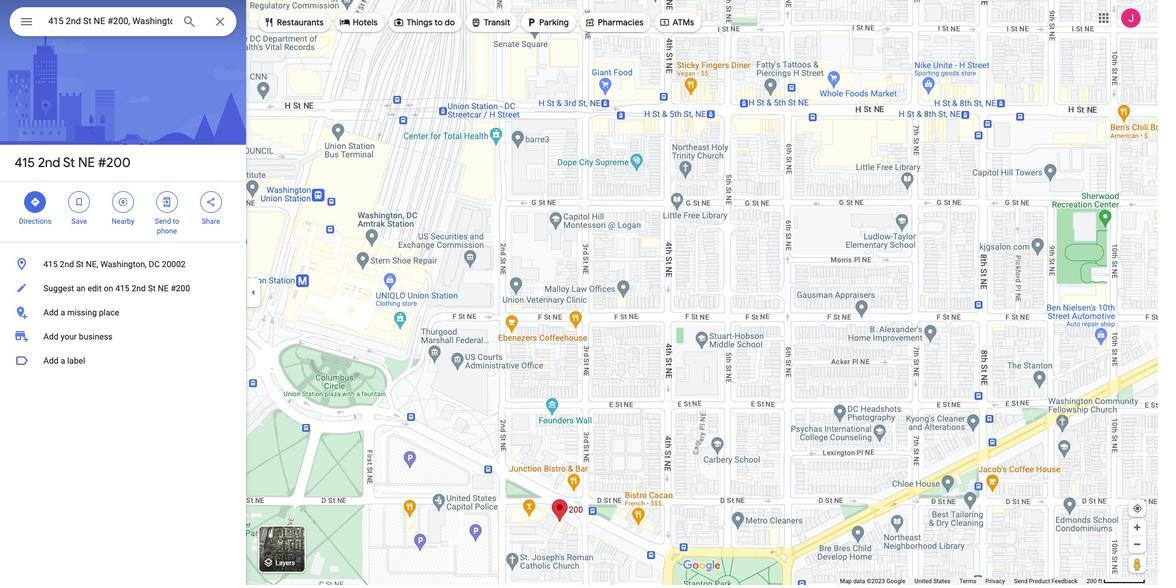 Task type: vqa. For each thing, say whether or not it's contained in the screenshot.
grid
no



Task type: describe. For each thing, give the bounding box(es) containing it.
415 2nd St NE #200, Washington, DC 20002 field
[[10, 7, 237, 36]]


[[585, 16, 596, 29]]

terms button
[[960, 577, 977, 585]]

show your location image
[[1133, 503, 1143, 514]]


[[526, 16, 537, 29]]

add your business link
[[0, 325, 246, 349]]

add for add your business
[[43, 332, 58, 342]]

google
[[887, 578, 906, 585]]

add a missing place button
[[0, 301, 246, 325]]


[[19, 13, 34, 30]]

pharmacies
[[598, 17, 644, 28]]

add for add a label
[[43, 356, 58, 366]]

415 2nd st ne, washington, dc 20002 button
[[0, 252, 246, 276]]

ne inside button
[[158, 284, 169, 293]]

send product feedback button
[[1014, 577, 1078, 585]]

zoom out image
[[1133, 540, 1142, 549]]

map data ©2023 google
[[840, 578, 906, 585]]

st for ne
[[63, 154, 75, 171]]

415 2nd st ne #200
[[14, 154, 131, 171]]

send product feedback
[[1014, 578, 1078, 585]]

415 for 415 2nd st ne #200
[[14, 154, 35, 171]]

a for missing
[[61, 308, 65, 317]]

add a label button
[[0, 349, 246, 373]]

layers
[[276, 560, 295, 567]]

#200 inside suggest an edit on 415 2nd st ne #200 button
[[171, 284, 190, 293]]

dc
[[149, 259, 160, 269]]

2 vertical spatial 2nd
[[132, 284, 146, 293]]

phone
[[157, 227, 177, 235]]

suggest
[[43, 284, 74, 293]]

add your business
[[43, 332, 113, 342]]

map
[[840, 578, 852, 585]]

zoom in image
[[1133, 523, 1142, 532]]

2 vertical spatial st
[[148, 284, 156, 293]]

send to phone
[[155, 217, 179, 235]]


[[206, 196, 216, 209]]

send for send product feedback
[[1014, 578, 1028, 585]]


[[162, 196, 172, 209]]

show street view coverage image
[[1129, 555, 1147, 573]]

to inside the  things to do
[[435, 17, 443, 28]]

415 2nd st ne, washington, dc 20002
[[43, 259, 186, 269]]

edit
[[88, 284, 102, 293]]

do
[[445, 17, 455, 28]]

feedback
[[1052, 578, 1078, 585]]

hotels
[[353, 17, 378, 28]]

0 horizontal spatial ne
[[78, 154, 95, 171]]

none field inside 415 2nd st ne #200, washington, dc 20002 field
[[48, 14, 173, 28]]

 pharmacies
[[585, 16, 644, 29]]

united states
[[915, 578, 951, 585]]

ne,
[[86, 259, 98, 269]]

 hotels
[[340, 16, 378, 29]]

2nd for ne,
[[60, 259, 74, 269]]


[[30, 196, 41, 209]]

ft
[[1099, 578, 1103, 585]]

415 2nd st ne #200 main content
[[0, 0, 246, 585]]

 atms
[[659, 16, 694, 29]]

415 for 415 2nd st ne, washington, dc 20002
[[43, 259, 58, 269]]

collapse side panel image
[[247, 286, 260, 299]]

add a missing place
[[43, 308, 119, 317]]

2nd for ne
[[38, 154, 60, 171]]

 search field
[[10, 7, 237, 39]]

parking
[[540, 17, 569, 28]]

place
[[99, 308, 119, 317]]

add a label
[[43, 356, 85, 366]]

privacy button
[[986, 577, 1005, 585]]

nearby
[[112, 217, 135, 226]]

google maps element
[[0, 0, 1159, 585]]



Task type: locate. For each thing, give the bounding box(es) containing it.
add inside button
[[43, 356, 58, 366]]

ne down dc
[[158, 284, 169, 293]]

ne
[[78, 154, 95, 171], [158, 284, 169, 293]]

footer containing map data ©2023 google
[[840, 577, 1087, 585]]

on
[[104, 284, 113, 293]]

0 vertical spatial 415
[[14, 154, 35, 171]]

privacy
[[986, 578, 1005, 585]]

to inside send to phone
[[173, 217, 179, 226]]

0 horizontal spatial st
[[63, 154, 75, 171]]

washington,
[[100, 259, 147, 269]]

 restaurants
[[264, 16, 324, 29]]

send inside send to phone
[[155, 217, 171, 226]]

0 horizontal spatial send
[[155, 217, 171, 226]]

200
[[1087, 578, 1097, 585]]


[[264, 16, 275, 29]]

a left label
[[61, 356, 65, 366]]


[[74, 196, 85, 209]]

0 horizontal spatial #200
[[98, 154, 131, 171]]

1 horizontal spatial #200
[[171, 284, 190, 293]]

20002
[[162, 259, 186, 269]]

actions for 415 2nd st ne #200 region
[[0, 182, 246, 242]]

suggest an edit on 415 2nd st ne #200
[[43, 284, 190, 293]]

share
[[202, 217, 220, 226]]

send left product
[[1014, 578, 1028, 585]]

send for send to phone
[[155, 217, 171, 226]]

 transit
[[471, 16, 511, 29]]

terms
[[960, 578, 977, 585]]

2 vertical spatial 415
[[115, 284, 130, 293]]

add inside button
[[43, 308, 58, 317]]

st for ne,
[[76, 259, 84, 269]]

1 vertical spatial ne
[[158, 284, 169, 293]]

0 vertical spatial add
[[43, 308, 58, 317]]

suggest an edit on 415 2nd st ne #200 button
[[0, 276, 246, 301]]

2nd down "washington,"
[[132, 284, 146, 293]]

states
[[934, 578, 951, 585]]

missing
[[67, 308, 97, 317]]

 button
[[10, 7, 43, 39]]

1 horizontal spatial st
[[76, 259, 84, 269]]

0 vertical spatial 2nd
[[38, 154, 60, 171]]

1 vertical spatial 415
[[43, 259, 58, 269]]

0 vertical spatial a
[[61, 308, 65, 317]]

label
[[67, 356, 85, 366]]

to
[[435, 17, 443, 28], [173, 217, 179, 226]]

a inside button
[[61, 356, 65, 366]]

0 horizontal spatial to
[[173, 217, 179, 226]]

st left ne,
[[76, 259, 84, 269]]

footer inside google maps element
[[840, 577, 1087, 585]]

1 vertical spatial 2nd
[[60, 259, 74, 269]]

2nd
[[38, 154, 60, 171], [60, 259, 74, 269], [132, 284, 146, 293]]

©2023
[[867, 578, 885, 585]]

1 add from the top
[[43, 308, 58, 317]]

a for label
[[61, 356, 65, 366]]

0 vertical spatial send
[[155, 217, 171, 226]]

add
[[43, 308, 58, 317], [43, 332, 58, 342], [43, 356, 58, 366]]

2 vertical spatial add
[[43, 356, 58, 366]]

atms
[[673, 17, 694, 28]]

0 vertical spatial #200
[[98, 154, 131, 171]]

2nd up ''
[[38, 154, 60, 171]]

a
[[61, 308, 65, 317], [61, 356, 65, 366]]

1 vertical spatial a
[[61, 356, 65, 366]]

restaurants
[[277, 17, 324, 28]]

2 horizontal spatial st
[[148, 284, 156, 293]]

0 vertical spatial to
[[435, 17, 443, 28]]

united states button
[[915, 577, 951, 585]]

your
[[61, 332, 77, 342]]

415 right on
[[115, 284, 130, 293]]

send up phone at top
[[155, 217, 171, 226]]

things
[[407, 17, 433, 28]]

1 horizontal spatial send
[[1014, 578, 1028, 585]]

#200
[[98, 154, 131, 171], [171, 284, 190, 293]]

a left 'missing' on the bottom
[[61, 308, 65, 317]]

415 up suggest
[[43, 259, 58, 269]]

1 horizontal spatial to
[[435, 17, 443, 28]]

2 add from the top
[[43, 332, 58, 342]]


[[659, 16, 670, 29]]

st down dc
[[148, 284, 156, 293]]

#200 up 
[[98, 154, 131, 171]]

add for add a missing place
[[43, 308, 58, 317]]

business
[[79, 332, 113, 342]]

200 ft button
[[1087, 578, 1146, 585]]

ne up the ""
[[78, 154, 95, 171]]

send
[[155, 217, 171, 226], [1014, 578, 1028, 585]]

 parking
[[526, 16, 569, 29]]

1 vertical spatial st
[[76, 259, 84, 269]]

2nd left ne,
[[60, 259, 74, 269]]

1 vertical spatial to
[[173, 217, 179, 226]]

google account: james peterson  
(james.peterson1902@gmail.com) image
[[1122, 8, 1141, 28]]

a inside button
[[61, 308, 65, 317]]

1 vertical spatial add
[[43, 332, 58, 342]]

0 vertical spatial st
[[63, 154, 75, 171]]

st
[[63, 154, 75, 171], [76, 259, 84, 269], [148, 284, 156, 293]]

footer
[[840, 577, 1087, 585]]

transit
[[484, 17, 511, 28]]

product
[[1029, 578, 1051, 585]]

save
[[71, 217, 87, 226]]

1 horizontal spatial ne
[[158, 284, 169, 293]]

0 horizontal spatial 415
[[14, 154, 35, 171]]

add left your
[[43, 332, 58, 342]]

1 vertical spatial #200
[[171, 284, 190, 293]]

add left label
[[43, 356, 58, 366]]

data
[[854, 578, 866, 585]]

None field
[[48, 14, 173, 28]]

3 add from the top
[[43, 356, 58, 366]]

2 a from the top
[[61, 356, 65, 366]]

1 vertical spatial send
[[1014, 578, 1028, 585]]

1 a from the top
[[61, 308, 65, 317]]

2 horizontal spatial 415
[[115, 284, 130, 293]]


[[394, 16, 404, 29]]

#200 down 20002 at the top of page
[[171, 284, 190, 293]]

415
[[14, 154, 35, 171], [43, 259, 58, 269], [115, 284, 130, 293]]

to left do
[[435, 17, 443, 28]]

an
[[76, 284, 86, 293]]

united
[[915, 578, 932, 585]]

send inside button
[[1014, 578, 1028, 585]]

 things to do
[[394, 16, 455, 29]]

directions
[[19, 217, 51, 226]]

0 vertical spatial ne
[[78, 154, 95, 171]]

add down suggest
[[43, 308, 58, 317]]


[[340, 16, 350, 29]]

415 up ''
[[14, 154, 35, 171]]

st up the ""
[[63, 154, 75, 171]]

1 horizontal spatial 415
[[43, 259, 58, 269]]

to up phone at top
[[173, 217, 179, 226]]


[[118, 196, 129, 209]]


[[471, 16, 482, 29]]

200 ft
[[1087, 578, 1103, 585]]



